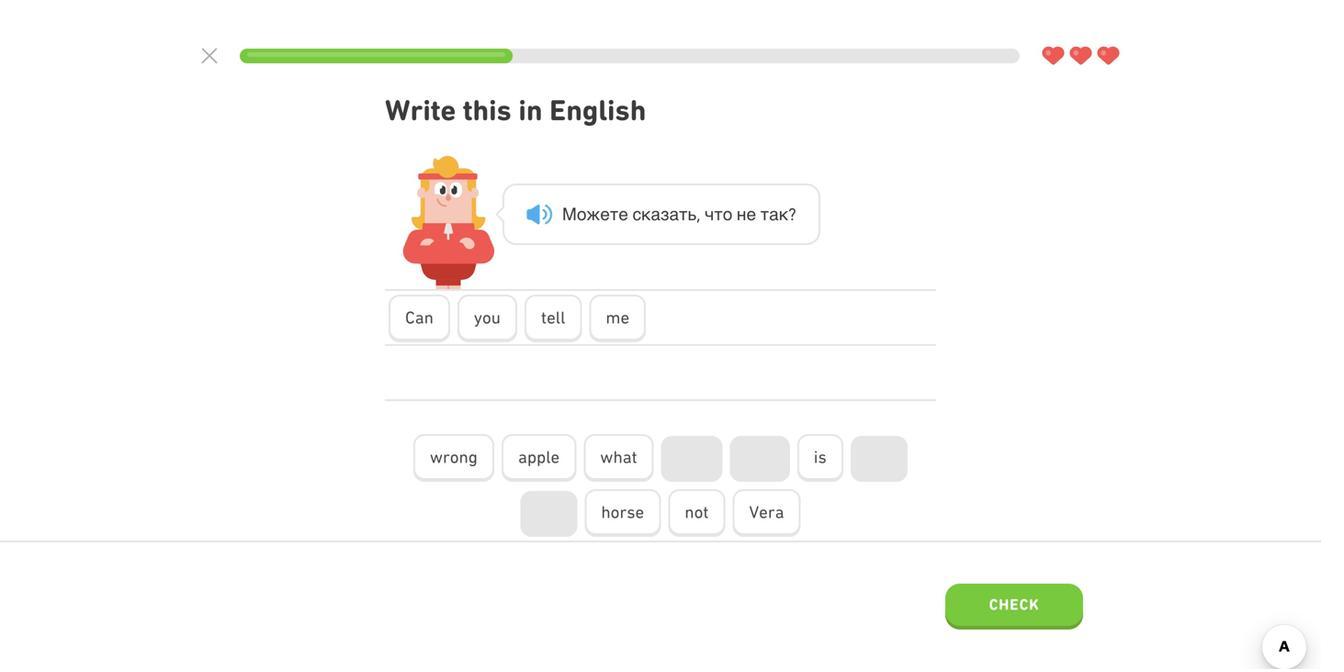Task type: vqa. For each thing, say whether or not it's contained in the screenshot.
'me'
yes



Task type: describe. For each thing, give the bounding box(es) containing it.
ч т о
[[705, 204, 733, 224]]

4 т from the left
[[761, 204, 769, 224]]

english
[[550, 93, 646, 127]]

in
[[519, 93, 543, 127]]

you
[[474, 308, 501, 328]]

wrong
[[430, 448, 478, 467]]

1 а from the left
[[651, 204, 661, 224]]

м
[[562, 204, 577, 224]]

1 к from the left
[[641, 204, 651, 224]]

3 а from the left
[[769, 204, 779, 224]]

?
[[789, 204, 797, 224]]

is button
[[797, 435, 843, 482]]

н е т а к ?
[[737, 204, 797, 224]]

horse
[[601, 503, 644, 523]]

,
[[697, 204, 701, 224]]

ь
[[688, 204, 697, 224]]

з
[[661, 204, 669, 224]]

н
[[737, 204, 747, 224]]

1 т from the left
[[610, 204, 619, 224]]

3 е from the left
[[747, 204, 756, 224]]

с
[[633, 204, 641, 224]]

me
[[606, 308, 630, 328]]

ж
[[587, 204, 600, 224]]

can
[[405, 308, 434, 328]]

2 е from the left
[[619, 204, 628, 224]]

you button
[[458, 295, 517, 343]]

3 т from the left
[[714, 204, 723, 224]]

tell
[[541, 308, 566, 328]]



Task type: locate. For each thing, give the bounding box(es) containing it.
к left the з
[[641, 204, 651, 224]]

к right н
[[779, 204, 789, 224]]

т left ,
[[679, 204, 688, 224]]

1 о from the left
[[577, 204, 587, 224]]

2 horizontal spatial а
[[769, 204, 779, 224]]

is
[[814, 448, 827, 467]]

2 а from the left
[[669, 204, 679, 224]]

т
[[610, 204, 619, 224], [679, 204, 688, 224], [714, 204, 723, 224], [761, 204, 769, 224]]

check button
[[946, 584, 1084, 630]]

not
[[685, 503, 709, 523]]

2 т from the left
[[679, 204, 688, 224]]

what button
[[584, 435, 654, 482]]

can button
[[389, 295, 450, 343]]

т right ,
[[714, 204, 723, 224]]

1 е from the left
[[600, 204, 610, 224]]

т right ж
[[610, 204, 619, 224]]

vera button
[[733, 490, 801, 538]]

apple button
[[502, 435, 576, 482]]

2 horizontal spatial е
[[747, 204, 756, 224]]

к
[[641, 204, 651, 224], [779, 204, 789, 224]]

not button
[[668, 490, 726, 538]]

1 horizontal spatial к
[[779, 204, 789, 224]]

о
[[577, 204, 587, 224], [723, 204, 733, 224]]

0 horizontal spatial к
[[641, 204, 651, 224]]

а left ?
[[769, 204, 779, 224]]

tell button
[[525, 295, 582, 343]]

1 horizontal spatial а
[[669, 204, 679, 224]]

me button
[[589, 295, 646, 343]]

1 horizontal spatial е
[[619, 204, 628, 224]]

apple
[[518, 448, 560, 467]]

т right н
[[761, 204, 769, 224]]

м о ж е т е с к а з а т ь ,
[[562, 204, 701, 224]]

а right с at the top left of the page
[[651, 204, 661, 224]]

write this in english
[[385, 93, 646, 127]]

о left с at the top left of the page
[[577, 204, 587, 224]]

vera
[[749, 503, 784, 523]]

horse button
[[585, 490, 661, 538]]

а left 'ь'
[[669, 204, 679, 224]]

о left н
[[723, 204, 733, 224]]

е
[[600, 204, 610, 224], [619, 204, 628, 224], [747, 204, 756, 224]]

2 к from the left
[[779, 204, 789, 224]]

wrong button
[[413, 435, 494, 482]]

write
[[385, 93, 456, 127]]

а
[[651, 204, 661, 224], [669, 204, 679, 224], [769, 204, 779, 224]]

1 horizontal spatial о
[[723, 204, 733, 224]]

what
[[600, 448, 638, 467]]

ч
[[705, 204, 714, 224]]

2 о from the left
[[723, 204, 733, 224]]

this
[[463, 93, 512, 127]]

0 horizontal spatial е
[[600, 204, 610, 224]]

0 horizontal spatial а
[[651, 204, 661, 224]]

0 horizontal spatial о
[[577, 204, 587, 224]]

progress bar
[[240, 49, 1020, 63]]

check
[[989, 596, 1040, 614]]



